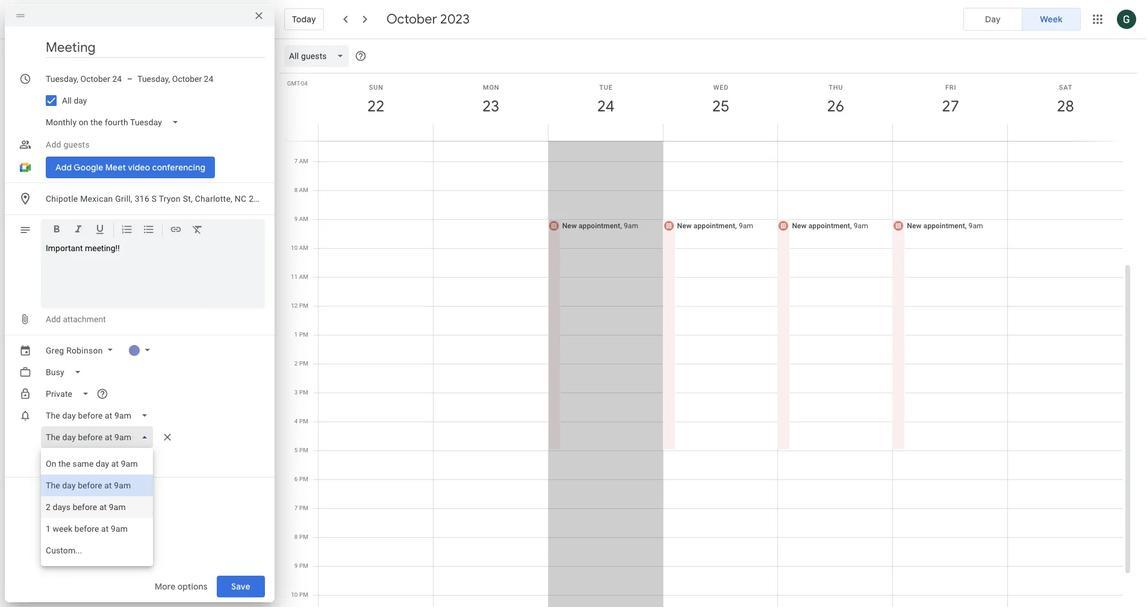 Task type: describe. For each thing, give the bounding box(es) containing it.
chipotle mexican grill, 316 s tryon st, charlotte, nc 28202, usa
[[46, 194, 294, 204]]

to element
[[127, 74, 133, 84]]

add guests
[[46, 140, 90, 149]]

pm for 10 pm
[[299, 591, 308, 598]]

pm for 3 pm
[[299, 389, 308, 396]]

grill,
[[115, 194, 133, 204]]

Day radio
[[964, 8, 1023, 31]]

add for add guests
[[46, 140, 61, 149]]

sat 28
[[1056, 84, 1074, 116]]

Week radio
[[1022, 8, 1081, 31]]

1 option from the top
[[41, 453, 153, 475]]

1 9am from the left
[[624, 222, 639, 230]]

23
[[482, 96, 499, 116]]

22
[[367, 96, 384, 116]]

4 option from the top
[[41, 518, 153, 540]]

important
[[46, 243, 83, 253]]

fri
[[946, 84, 957, 92]]

25
[[712, 96, 729, 116]]

friday, october 27 element
[[937, 93, 965, 120]]

2
[[294, 360, 298, 367]]

12 pm
[[291, 302, 308, 309]]

4 9am from the left
[[969, 222, 983, 230]]

1 , from the left
[[620, 222, 622, 230]]

12
[[291, 302, 298, 309]]

11
[[291, 273, 298, 280]]

1 new from the left
[[562, 222, 577, 230]]

8 pm
[[294, 534, 308, 540]]

6 pm
[[294, 476, 308, 482]]

mon 23
[[482, 84, 500, 116]]

attachment
[[63, 314, 106, 324]]

2 new from the left
[[677, 222, 692, 230]]

october 2023
[[386, 11, 470, 28]]

pm for 9 pm
[[299, 563, 308, 569]]

4 new from the left
[[907, 222, 922, 230]]

28
[[1056, 96, 1074, 116]]

sunday, october 22 element
[[362, 93, 390, 120]]

thu 26
[[827, 84, 844, 116]]

s
[[152, 194, 157, 204]]

1 pm
[[294, 331, 308, 338]]

am for 8 am
[[299, 187, 308, 193]]

mon
[[483, 84, 500, 92]]

24
[[597, 96, 614, 116]]

october
[[386, 11, 437, 28]]

2 9am from the left
[[739, 222, 753, 230]]

1 new appointment , 9am from the left
[[562, 222, 639, 230]]

thursday, october 26 element
[[822, 93, 850, 120]]

8 am
[[294, 187, 308, 193]]

today
[[292, 14, 316, 25]]

3 pm
[[294, 389, 308, 396]]

25 column header
[[663, 73, 778, 141]]

fri 27
[[941, 84, 959, 116]]

4 appointment from the left
[[924, 222, 965, 230]]

week
[[1040, 14, 1063, 25]]

9 for 9 am
[[294, 216, 298, 222]]

tryon
[[159, 194, 181, 204]]

pm for 7 pm
[[299, 505, 308, 511]]

4
[[294, 418, 298, 425]]

day
[[985, 14, 1001, 25]]

guests
[[63, 140, 90, 149]]

am for 11 am
[[299, 273, 308, 280]]

wed
[[714, 84, 729, 92]]

24 column header
[[548, 73, 663, 141]]

monday, october 23 element
[[477, 93, 505, 120]]

charlotte,
[[195, 194, 233, 204]]

grid containing 22
[[279, 39, 1133, 607]]

thu
[[829, 84, 843, 92]]

robinson
[[66, 346, 103, 355]]

23 column header
[[433, 73, 549, 141]]

add guests button
[[41, 134, 265, 155]]

2 pm
[[294, 360, 308, 367]]

26 column header
[[778, 73, 893, 141]]

today button
[[284, 5, 324, 34]]

Start date text field
[[46, 72, 122, 86]]

8 for 8 am
[[294, 187, 298, 193]]

italic image
[[72, 223, 84, 237]]

2 new appointment , 9am from the left
[[677, 222, 753, 230]]

saturday, october 28 element
[[1052, 93, 1080, 120]]

meeting!!
[[85, 243, 120, 253]]

all
[[62, 96, 72, 105]]

11 am
[[291, 273, 308, 280]]

22 column header
[[318, 73, 434, 141]]

28 column header
[[1008, 73, 1123, 141]]

pm for 8 pm
[[299, 534, 308, 540]]

am for 7 am
[[299, 158, 308, 164]]

am for 10 am
[[299, 245, 308, 251]]



Task type: locate. For each thing, give the bounding box(es) containing it.
8
[[294, 187, 298, 193], [294, 534, 298, 540]]

notification list box
[[41, 448, 153, 566]]

6
[[294, 476, 298, 482]]

important meeting!!
[[46, 243, 120, 253]]

3 9am from the left
[[854, 222, 868, 230]]

add attachment button
[[41, 308, 111, 330]]

27 column header
[[893, 73, 1008, 141]]

add notification
[[46, 455, 105, 465]]

5 pm from the top
[[299, 418, 308, 425]]

Add title text field
[[46, 39, 265, 57]]

04
[[301, 80, 308, 87]]

4 , from the left
[[965, 222, 967, 230]]

add left guests
[[46, 140, 61, 149]]

pm for 2 pm
[[299, 360, 308, 367]]

10 down 9 pm
[[291, 591, 298, 598]]

4 am from the top
[[299, 245, 308, 251]]

28202,
[[249, 194, 275, 204]]

10 pm from the top
[[299, 563, 308, 569]]

gmt-04
[[287, 80, 308, 87]]

mexican
[[80, 194, 113, 204]]

sat
[[1059, 84, 1073, 92]]

2 add from the top
[[46, 314, 61, 324]]

wed 25
[[712, 84, 729, 116]]

6 pm from the top
[[299, 447, 308, 454]]

tue
[[599, 84, 613, 92]]

1
[[294, 331, 298, 338]]

9 pm
[[294, 563, 308, 569]]

am up 8 am
[[299, 158, 308, 164]]

1 vertical spatial 7
[[294, 505, 298, 511]]

5
[[294, 447, 298, 454]]

7 pm from the top
[[299, 476, 308, 482]]

7 down 6
[[294, 505, 298, 511]]

2 , from the left
[[735, 222, 737, 230]]

option group
[[964, 8, 1081, 31]]

add attachment
[[46, 314, 106, 324]]

add left notification
[[46, 455, 61, 465]]

2 vertical spatial add
[[46, 455, 61, 465]]

1 vertical spatial add
[[46, 314, 61, 324]]

pm right '5'
[[299, 447, 308, 454]]

4 new appointment , 9am from the left
[[907, 222, 983, 230]]

5 option from the top
[[41, 540, 153, 561]]

End date text field
[[137, 72, 214, 86]]

7
[[294, 158, 298, 164], [294, 505, 298, 511]]

9 for 9 pm
[[294, 563, 298, 569]]

7 am
[[294, 158, 308, 164]]

0 vertical spatial 7
[[294, 158, 298, 164]]

3 appointment from the left
[[809, 222, 850, 230]]

1 pm from the top
[[299, 302, 308, 309]]

pm for 12 pm
[[299, 302, 308, 309]]

5 pm
[[294, 447, 308, 454]]

tuesday, october 24 element
[[592, 93, 620, 120]]

,
[[620, 222, 622, 230], [735, 222, 737, 230], [850, 222, 852, 230], [965, 222, 967, 230]]

add inside dropdown button
[[46, 140, 61, 149]]

chipotle mexican grill, 316 s tryon st, charlotte, nc 28202, usa button
[[41, 188, 294, 210]]

pm for 1 pm
[[299, 331, 308, 338]]

4 pm from the top
[[299, 389, 308, 396]]

10
[[291, 245, 298, 251], [291, 591, 298, 598]]

day
[[74, 96, 87, 105]]

2 am from the top
[[299, 187, 308, 193]]

10 pm
[[291, 591, 308, 598]]

add
[[46, 140, 61, 149], [46, 314, 61, 324], [46, 455, 61, 465]]

10 am
[[291, 245, 308, 251]]

3 , from the left
[[850, 222, 852, 230]]

None field
[[284, 45, 353, 67], [41, 111, 189, 133], [41, 361, 91, 383], [41, 383, 99, 405], [41, 405, 158, 426], [41, 426, 158, 448], [284, 45, 353, 67], [41, 111, 189, 133], [41, 361, 91, 383], [41, 383, 99, 405], [41, 405, 158, 426], [41, 426, 158, 448]]

9 up 10 pm at bottom
[[294, 563, 298, 569]]

sun 22
[[367, 84, 384, 116]]

new
[[562, 222, 577, 230], [677, 222, 692, 230], [792, 222, 807, 230], [907, 222, 922, 230]]

pm down 8 pm
[[299, 563, 308, 569]]

8 up 9 am
[[294, 187, 298, 193]]

3 new appointment , 9am from the left
[[792, 222, 868, 230]]

am right 11
[[299, 273, 308, 280]]

gmt-
[[287, 80, 301, 87]]

pm down the 6 pm
[[299, 505, 308, 511]]

add notification button
[[41, 446, 110, 475]]

pm for 5 pm
[[299, 447, 308, 454]]

0 vertical spatial add
[[46, 140, 61, 149]]

1 vertical spatial 8
[[294, 534, 298, 540]]

pm right 4
[[299, 418, 308, 425]]

notification
[[63, 455, 105, 465]]

chipotle
[[46, 194, 78, 204]]

nc
[[235, 194, 247, 204]]

greg robinson
[[46, 346, 103, 355]]

pm for 4 pm
[[299, 418, 308, 425]]

formatting options toolbar
[[41, 219, 265, 245]]

underline image
[[94, 223, 106, 237]]

st,
[[183, 194, 193, 204]]

2 pm from the top
[[299, 331, 308, 338]]

numbered list image
[[121, 223, 133, 237]]

am for 9 am
[[299, 216, 308, 222]]

2 option from the top
[[41, 475, 153, 496]]

1 add from the top
[[46, 140, 61, 149]]

9 pm from the top
[[299, 534, 308, 540]]

8 for 8 pm
[[294, 534, 298, 540]]

7 up 8 am
[[294, 158, 298, 164]]

3 add from the top
[[46, 455, 61, 465]]

am
[[299, 158, 308, 164], [299, 187, 308, 193], [299, 216, 308, 222], [299, 245, 308, 251], [299, 273, 308, 280]]

–
[[127, 74, 133, 84]]

1 8 from the top
[[294, 187, 298, 193]]

notifications element
[[41, 405, 265, 566]]

pm right 3
[[299, 389, 308, 396]]

0 vertical spatial 8
[[294, 187, 298, 193]]

sun
[[369, 84, 384, 92]]

am up 9 am
[[299, 187, 308, 193]]

1 9 from the top
[[294, 216, 298, 222]]

7 for 7 pm
[[294, 505, 298, 511]]

9 am
[[294, 216, 308, 222]]

pm
[[299, 302, 308, 309], [299, 331, 308, 338], [299, 360, 308, 367], [299, 389, 308, 396], [299, 418, 308, 425], [299, 447, 308, 454], [299, 476, 308, 482], [299, 505, 308, 511], [299, 534, 308, 540], [299, 563, 308, 569], [299, 591, 308, 598]]

3 option from the top
[[41, 496, 153, 518]]

2 7 from the top
[[294, 505, 298, 511]]

2 8 from the top
[[294, 534, 298, 540]]

appointment
[[579, 222, 620, 230], [694, 222, 735, 230], [809, 222, 850, 230], [924, 222, 965, 230]]

insert link image
[[170, 223, 182, 237]]

pm for 6 pm
[[299, 476, 308, 482]]

bold image
[[51, 223, 63, 237]]

usa
[[277, 194, 294, 204]]

pm right 12
[[299, 302, 308, 309]]

pm down 9 pm
[[299, 591, 308, 598]]

pm right 1
[[299, 331, 308, 338]]

pm down 7 pm
[[299, 534, 308, 540]]

5 am from the top
[[299, 273, 308, 280]]

grid
[[279, 39, 1133, 607]]

1 appointment from the left
[[579, 222, 620, 230]]

8 pm from the top
[[299, 505, 308, 511]]

3 am from the top
[[299, 216, 308, 222]]

4 pm
[[294, 418, 308, 425]]

9
[[294, 216, 298, 222], [294, 563, 298, 569]]

10 for 10 am
[[291, 245, 298, 251]]

1 vertical spatial 9
[[294, 563, 298, 569]]

8 down 7 pm
[[294, 534, 298, 540]]

1 vertical spatial 10
[[291, 591, 298, 598]]

9am
[[624, 222, 639, 230], [739, 222, 753, 230], [854, 222, 868, 230], [969, 222, 983, 230]]

1 10 from the top
[[291, 245, 298, 251]]

am down 8 am
[[299, 216, 308, 222]]

0 vertical spatial 9
[[294, 216, 298, 222]]

7 pm
[[294, 505, 308, 511]]

tue 24
[[597, 84, 614, 116]]

10 for 10 pm
[[291, 591, 298, 598]]

10 up 11
[[291, 245, 298, 251]]

2 9 from the top
[[294, 563, 298, 569]]

new appointment , 9am
[[562, 222, 639, 230], [677, 222, 753, 230], [792, 222, 868, 230], [907, 222, 983, 230]]

Description text field
[[46, 243, 260, 304]]

wednesday, october 25 element
[[707, 93, 735, 120]]

9 up 10 am
[[294, 216, 298, 222]]

2 10 from the top
[[291, 591, 298, 598]]

pm right 2
[[299, 360, 308, 367]]

316
[[135, 194, 149, 204]]

am down 9 am
[[299, 245, 308, 251]]

3
[[294, 389, 298, 396]]

2 appointment from the left
[[694, 222, 735, 230]]

2023
[[440, 11, 470, 28]]

all day
[[62, 96, 87, 105]]

add left attachment
[[46, 314, 61, 324]]

1 am from the top
[[299, 158, 308, 164]]

26
[[827, 96, 844, 116]]

3 pm from the top
[[299, 360, 308, 367]]

11 pm from the top
[[299, 591, 308, 598]]

27
[[941, 96, 959, 116]]

7 for 7 am
[[294, 158, 298, 164]]

0 vertical spatial 10
[[291, 245, 298, 251]]

add for add attachment
[[46, 314, 61, 324]]

1 7 from the top
[[294, 158, 298, 164]]

remove formatting image
[[192, 223, 204, 237]]

pm right 6
[[299, 476, 308, 482]]

option group containing day
[[964, 8, 1081, 31]]

greg
[[46, 346, 64, 355]]

option
[[41, 453, 153, 475], [41, 475, 153, 496], [41, 496, 153, 518], [41, 518, 153, 540], [41, 540, 153, 561]]

add for add notification
[[46, 455, 61, 465]]

3 new from the left
[[792, 222, 807, 230]]

bulleted list image
[[143, 223, 155, 237]]



Task type: vqa. For each thing, say whether or not it's contained in the screenshot.


